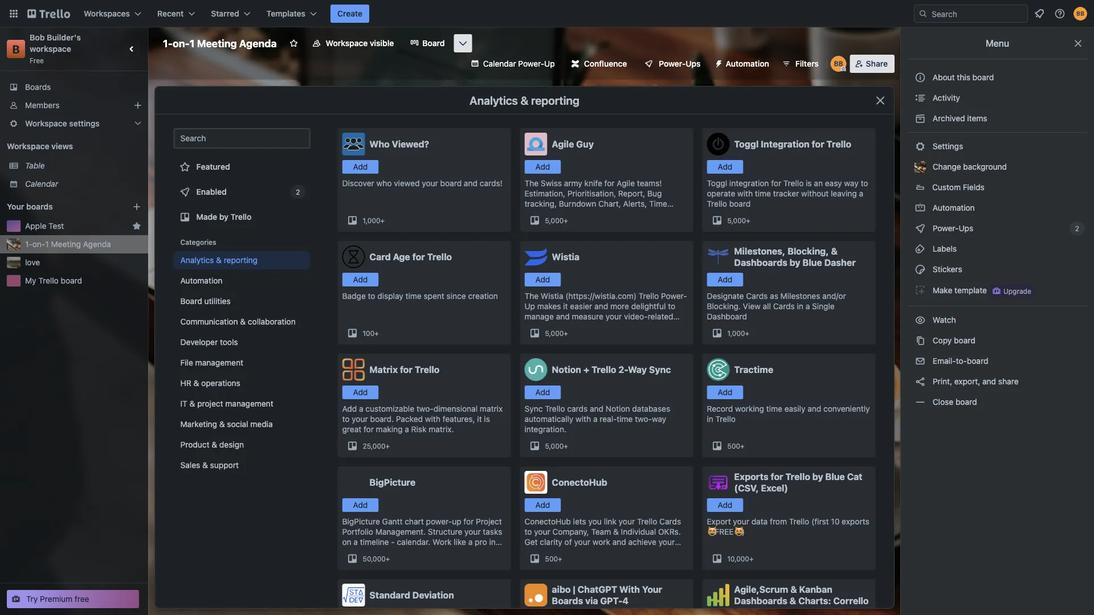 Task type: vqa. For each thing, say whether or not it's contained in the screenshot.
with in the Toggl integration for Trello is an easy way to operate with time tracker without leaving a Trello board
yes



Task type: describe. For each thing, give the bounding box(es) containing it.
change
[[933, 162, 961, 172]]

developer
[[180, 338, 218, 347]]

+ for matrix for trello
[[386, 442, 390, 450]]

fields
[[963, 183, 985, 192]]

workspace for workspace settings
[[25, 119, 67, 128]]

power- inside button
[[659, 59, 686, 68]]

0 horizontal spatial power-
[[518, 59, 545, 68]]

labels
[[931, 244, 957, 254]]

0 horizontal spatial your
[[7, 202, 24, 211]]

free
[[30, 56, 44, 64]]

sm image for archived items
[[915, 113, 926, 124]]

& left social
[[219, 420, 225, 429]]

and inside conectohub lets you link your trello cards to your company, team & individual okrs. get clarity of your work and achieve your goals
[[613, 538, 626, 547]]

print, export, and share link
[[908, 373, 1088, 391]]

as
[[770, 292, 779, 301]]

charts:
[[799, 596, 832, 607]]

apple
[[25, 221, 46, 231]]

your inside aibo | chatgpt with your boards via gpt-4
[[642, 585, 663, 595]]

and inside record working time easily and conveniently in trello
[[808, 404, 822, 414]]

add button for tractime
[[707, 386, 744, 400]]

1 horizontal spatial cards
[[746, 292, 768, 301]]

board for board
[[423, 38, 445, 48]]

+ for wistia
[[564, 329, 568, 337]]

2 for enabled
[[296, 188, 300, 196]]

matrix.
[[429, 425, 454, 434]]

conectohub lets you link your trello cards to your company, team & individual okrs. get clarity of your work and achieve your goals
[[525, 517, 681, 558]]

add button for conectohub
[[525, 499, 561, 512]]

1-on-1 meeting agenda inside text field
[[163, 37, 277, 49]]

developer tools link
[[174, 333, 310, 352]]

5,000 for agile
[[545, 217, 564, 225]]

and left share
[[983, 377, 997, 387]]

this member is an admin of this board. image
[[841, 67, 846, 72]]

time inside record working time easily and conveniently in trello
[[767, 404, 783, 414]]

0 notifications image
[[1033, 7, 1047, 21]]

this
[[957, 73, 971, 82]]

sm image for close board
[[915, 397, 926, 408]]

matrix
[[480, 404, 503, 414]]

10,000
[[728, 555, 750, 563]]

trello inside conectohub lets you link your trello cards to your company, team & individual okrs. get clarity of your work and achieve your goals
[[637, 517, 658, 527]]

features,
[[443, 415, 475, 424]]

0 horizontal spatial agile
[[552, 139, 574, 150]]

a down packed
[[405, 425, 409, 434]]

by inside exports for trello by blue cat (csv, excel)
[[813, 472, 824, 483]]

real-
[[600, 415, 617, 424]]

work
[[593, 538, 611, 547]]

+ for exports for trello by blue cat (csv, excel)
[[750, 555, 754, 563]]

trello inside record working time easily and conveniently in trello
[[716, 415, 736, 424]]

0 horizontal spatial notion
[[552, 365, 581, 375]]

workspace views
[[7, 142, 73, 151]]

0 horizontal spatial agenda
[[83, 240, 111, 249]]

it
[[477, 415, 482, 424]]

test
[[49, 221, 64, 231]]

customize views image
[[457, 38, 469, 49]]

email-to-board
[[931, 357, 989, 366]]

agile,scrum
[[735, 585, 789, 595]]

board inside button
[[973, 73, 994, 82]]

0 vertical spatial management
[[195, 358, 243, 368]]

bigpicture for bigpicture gantt chart power-up for project portfolio management. structure your tasks on a timeline - calendar. work like a pro in trello!
[[342, 517, 380, 527]]

to inside conectohub lets you link your trello cards to your company, team & individual okrs. get clarity of your work and achieve your goals
[[525, 528, 532, 537]]

0 horizontal spatial automation
[[180, 276, 223, 286]]

bob builder's workspace free
[[30, 33, 83, 64]]

all
[[763, 302, 771, 311]]

board utilities
[[180, 297, 231, 306]]

bigpicture for bigpicture
[[370, 477, 416, 488]]

add for tractime
[[718, 388, 733, 397]]

in inside bigpicture gantt chart power-up for project portfolio management. structure your tasks on a timeline - calendar. work like a pro in trello!
[[489, 538, 496, 547]]

support
[[210, 461, 239, 470]]

to inside the toggl integration for trello is an easy way to operate with time tracker without leaving a trello board
[[861, 179, 868, 188]]

create
[[337, 9, 363, 18]]

trello right made
[[231, 212, 252, 222]]

1 horizontal spatial power-ups
[[931, 224, 976, 233]]

is inside the toggl integration for trello is an easy way to operate with time tracker without leaving a trello board
[[806, 179, 812, 188]]

sync inside sync trello cards and notion databases automatically with a real-time two-way integration.
[[525, 404, 543, 414]]

conectohub for conectohub lets you link your trello cards to your company, team & individual okrs. get clarity of your work and achieve your goals
[[525, 517, 571, 527]]

trello up easy
[[827, 139, 852, 150]]

export,
[[955, 377, 981, 387]]

agile inside the swiss army knife for agile teams! estimation, prioritisation, report, bug tracking, burndown chart, alerts, time without activity...
[[617, 179, 635, 188]]

& down board utilities link
[[240, 317, 246, 327]]

sm image for labels
[[915, 243, 926, 255]]

hr & operations link
[[174, 375, 310, 393]]

in inside designate cards as milestones and/or blocking. view all cards in a single dashboard
[[797, 302, 804, 311]]

your inside bigpicture gantt chart power-up for project portfolio management. structure your tasks on a timeline - calendar. work like a pro in trello!
[[465, 528, 481, 537]]

0 horizontal spatial analytics & reporting
[[180, 256, 258, 265]]

featured link
[[174, 156, 310, 178]]

trello up "tracker"
[[784, 179, 804, 188]]

automation inside automation button
[[726, 59, 769, 68]]

template
[[955, 286, 987, 295]]

& down calendar power-up
[[521, 93, 529, 107]]

print,
[[933, 377, 953, 387]]

it
[[180, 399, 187, 409]]

labels link
[[908, 240, 1088, 258]]

1 horizontal spatial sync
[[649, 365, 671, 375]]

1 horizontal spatial automation link
[[908, 199, 1088, 217]]

tracker
[[773, 189, 799, 198]]

& right sales
[[202, 461, 208, 470]]

add button for who viewed?
[[342, 160, 379, 174]]

way
[[628, 365, 647, 375]]

-
[[391, 538, 395, 547]]

menu
[[986, 38, 1010, 49]]

guy
[[576, 139, 594, 150]]

+ for milestones, blocking, & dashboards by blue dasher
[[745, 329, 750, 337]]

1 inside text field
[[190, 37, 195, 49]]

time left spent
[[406, 292, 422, 301]]

who viewed?
[[370, 139, 429, 150]]

sm image for stickers
[[915, 264, 926, 275]]

0 horizontal spatial 1
[[45, 240, 49, 249]]

is inside add a customizable two-dimensional matrix to your board. packed with features, it is great for making a risk matrix.
[[484, 415, 490, 424]]

integration
[[730, 179, 769, 188]]

add for agile guy
[[536, 162, 550, 172]]

trello down operate
[[707, 199, 727, 209]]

print, export, and share
[[931, 377, 1019, 387]]

Search text field
[[174, 128, 310, 149]]

aibo | chatgpt with your boards via gpt-4
[[552, 585, 663, 607]]

1 horizontal spatial analytics & reporting
[[470, 93, 580, 107]]

a right on
[[354, 538, 358, 547]]

copy board link
[[908, 332, 1088, 350]]

two- inside sync trello cards and notion databases automatically with a real-time two-way integration.
[[635, 415, 652, 424]]

your boards with 4 items element
[[7, 200, 115, 214]]

teams!
[[637, 179, 662, 188]]

& left the design at the bottom
[[212, 440, 217, 450]]

automation button
[[710, 55, 776, 73]]

sm image for copy board
[[915, 335, 926, 347]]

starred
[[211, 9, 239, 18]]

management.
[[376, 528, 426, 537]]

portfolio
[[342, 528, 373, 537]]

0 horizontal spatial 1-on-1 meeting agenda
[[25, 240, 111, 249]]

templates button
[[260, 5, 324, 23]]

made
[[196, 212, 217, 222]]

2 horizontal spatial automation
[[931, 203, 975, 213]]

trello right my
[[38, 276, 59, 286]]

spent
[[424, 292, 445, 301]]

single
[[812, 302, 835, 311]]

blocking.
[[707, 302, 741, 311]]

for right age
[[413, 252, 425, 263]]

it & project management link
[[174, 395, 310, 413]]

ups inside button
[[686, 59, 701, 68]]

burndown
[[559, 199, 596, 209]]

badge
[[342, 292, 366, 301]]

time
[[649, 199, 668, 209]]

& right it
[[190, 399, 195, 409]]

integration.
[[525, 425, 567, 434]]

+ for tractime
[[741, 442, 745, 450]]

& down categories
[[216, 256, 222, 265]]

add button for agile guy
[[525, 160, 561, 174]]

communication
[[180, 317, 238, 327]]

0 horizontal spatial automation link
[[174, 272, 310, 290]]

designate
[[707, 292, 744, 301]]

view
[[743, 302, 761, 311]]

with for matrix for trello
[[425, 415, 441, 424]]

cards
[[567, 404, 588, 414]]

copy board
[[931, 336, 976, 345]]

change background link
[[908, 158, 1088, 176]]

trello inside export your data from trello (first 10 exports 😻free😻)
[[789, 517, 810, 527]]

+ for notion + trello 2-way sync
[[564, 442, 568, 450]]

1 vertical spatial reporting
[[224, 256, 258, 265]]

bob
[[30, 33, 45, 42]]

blue inside 'milestones, blocking, & dashboards by blue dasher'
[[803, 257, 822, 268]]

risk
[[411, 425, 427, 434]]

0 vertical spatial reporting
[[531, 93, 580, 107]]

1 vertical spatial management
[[225, 399, 273, 409]]

conectohub for conectohub
[[552, 477, 608, 488]]

recent
[[157, 9, 184, 18]]

email-to-board link
[[908, 352, 1088, 371]]

a left pro
[[468, 538, 473, 547]]

card age for trello
[[370, 252, 452, 263]]

1,000 + for who viewed?
[[363, 217, 385, 225]]

made by trello link
[[174, 206, 310, 229]]

members link
[[0, 96, 148, 115]]

your right viewed
[[422, 179, 438, 188]]

board up print, export, and share
[[967, 357, 989, 366]]

notion inside sync trello cards and notion databases automatically with a real-time two-way integration.
[[606, 404, 630, 414]]

0 horizontal spatial on-
[[32, 240, 45, 249]]

toggl for toggl integration for trello is an easy way to operate with time tracker without leaving a trello board
[[707, 179, 727, 188]]

1,000 + for milestones, blocking, & dashboards by blue dasher
[[728, 329, 750, 337]]

my
[[25, 276, 36, 286]]

5,000 + for notion
[[545, 442, 568, 450]]

about
[[933, 73, 955, 82]]

for right 'integration'
[[812, 139, 825, 150]]

a inside sync trello cards and notion databases automatically with a real-time two-way integration.
[[593, 415, 598, 424]]

great
[[342, 425, 362, 434]]

sm image inside automation button
[[710, 55, 726, 71]]

members
[[25, 101, 60, 110]]

1 vertical spatial meeting
[[51, 240, 81, 249]]

make template
[[931, 286, 987, 295]]

automatically
[[525, 415, 574, 424]]

customizable
[[366, 404, 415, 414]]

+ for who viewed?
[[381, 217, 385, 225]]

1 vertical spatial ups
[[959, 224, 974, 233]]

meeting inside text field
[[197, 37, 237, 49]]

sm image for print, export, and share
[[915, 376, 926, 388]]

add inside add a customizable two-dimensional matrix to your board. packed with features, it is great for making a risk matrix.
[[342, 404, 357, 414]]

back to home image
[[27, 5, 70, 23]]

without inside the swiss army knife for agile teams! estimation, prioritisation, report, bug tracking, burndown chart, alerts, time without activity...
[[525, 209, 552, 219]]

without inside the toggl integration for trello is an easy way to operate with time tracker without leaving a trello board
[[802, 189, 829, 198]]

sales
[[180, 461, 200, 470]]

dashboards for milestones,
[[735, 257, 788, 268]]

500 for conectohub
[[545, 555, 558, 563]]

add button for notion + trello 2-way sync
[[525, 386, 561, 400]]

blue inside exports for trello by blue cat (csv, excel)
[[826, 472, 845, 483]]

dasher
[[825, 257, 856, 268]]

😻free😻)
[[707, 528, 745, 537]]

4
[[623, 596, 629, 607]]

milestones,
[[735, 246, 786, 257]]

utilities
[[204, 297, 231, 306]]

excel)
[[761, 483, 788, 494]]

upgrade button
[[990, 284, 1034, 298]]

Board name text field
[[157, 34, 283, 52]]

star or unstar board image
[[289, 39, 299, 48]]

+ for conectohub
[[558, 555, 562, 563]]

developer tools
[[180, 338, 238, 347]]

company,
[[553, 528, 589, 537]]

a up great
[[359, 404, 363, 414]]

and inside sync trello cards and notion databases automatically with a real-time two-way integration.
[[590, 404, 604, 414]]

|
[[573, 585, 576, 595]]



Task type: locate. For each thing, give the bounding box(es) containing it.
okrs.
[[658, 528, 681, 537]]

0 vertical spatial board
[[423, 38, 445, 48]]

time
[[755, 189, 771, 198], [406, 292, 422, 301], [767, 404, 783, 414], [617, 415, 633, 424]]

dimensional
[[434, 404, 478, 414]]

with inside sync trello cards and notion databases automatically with a real-time two-way integration.
[[576, 415, 591, 424]]

5,000 for toggl
[[728, 217, 746, 225]]

0 vertical spatial boards
[[25, 82, 51, 92]]

your up individual
[[619, 517, 635, 527]]

kanban
[[800, 585, 833, 595]]

two- down databases
[[635, 415, 652, 424]]

0 vertical spatial toggl
[[735, 139, 759, 150]]

0 horizontal spatial two-
[[417, 404, 434, 414]]

+ for bigpicture
[[386, 555, 390, 563]]

1 horizontal spatial way
[[845, 179, 859, 188]]

and/or
[[823, 292, 846, 301]]

to up 'get'
[[525, 528, 532, 537]]

agenda
[[239, 37, 277, 49], [83, 240, 111, 249]]

1 vertical spatial two-
[[635, 415, 652, 424]]

2 vertical spatial by
[[813, 472, 824, 483]]

sm image for power-ups
[[915, 223, 926, 234]]

workspace for workspace visible
[[326, 38, 368, 48]]

automation link
[[908, 199, 1088, 217], [174, 272, 310, 290]]

management
[[195, 358, 243, 368], [225, 399, 273, 409]]

with down cards
[[576, 415, 591, 424]]

workspace navigation collapse icon image
[[124, 41, 140, 57]]

conectohub up lets
[[552, 477, 608, 488]]

sync trello cards and notion databases automatically with a real-time two-way integration.
[[525, 404, 671, 434]]

blue left cat
[[826, 472, 845, 483]]

by inside 'milestones, blocking, & dashboards by blue dasher'
[[790, 257, 801, 268]]

10
[[831, 517, 840, 527]]

add for toggl integration for trello
[[718, 162, 733, 172]]

tractime
[[735, 365, 774, 375]]

0 horizontal spatial by
[[219, 212, 229, 222]]

1 vertical spatial dashboards
[[735, 596, 788, 607]]

sm image for watch
[[915, 315, 926, 326]]

1 vertical spatial power-ups
[[931, 224, 976, 233]]

sm image
[[915, 92, 926, 104], [915, 141, 926, 152], [915, 202, 926, 214], [915, 264, 926, 275], [915, 284, 926, 296], [915, 315, 926, 326], [915, 335, 926, 347], [915, 376, 926, 388]]

& down link
[[613, 528, 619, 537]]

1 vertical spatial analytics
[[180, 256, 214, 265]]

upgrade
[[1004, 287, 1032, 295]]

0 vertical spatial power-ups
[[659, 59, 701, 68]]

filters
[[796, 59, 819, 68]]

add button up discover
[[342, 160, 379, 174]]

500 + for conectohub
[[545, 555, 562, 563]]

0 vertical spatial bigpicture
[[370, 477, 416, 488]]

add button up portfolio
[[342, 499, 379, 512]]

2 horizontal spatial power-
[[933, 224, 959, 233]]

1 dashboards from the top
[[735, 257, 788, 268]]

gantt
[[382, 517, 403, 527]]

your right with
[[642, 585, 663, 595]]

0 horizontal spatial analytics
[[180, 256, 214, 265]]

way inside sync trello cards and notion databases automatically with a real-time two-way integration.
[[652, 415, 667, 424]]

on- inside text field
[[173, 37, 190, 49]]

ups left automation button
[[686, 59, 701, 68]]

your left boards
[[7, 202, 24, 211]]

0 vertical spatial 500
[[728, 442, 741, 450]]

in down 'milestones'
[[797, 302, 804, 311]]

product
[[180, 440, 210, 450]]

1 horizontal spatial agenda
[[239, 37, 277, 49]]

1
[[190, 37, 195, 49], [45, 240, 49, 249]]

ups up labels link
[[959, 224, 974, 233]]

conectohub inside conectohub lets you link your trello cards to your company, team & individual okrs. get clarity of your work and achieve your goals
[[525, 517, 571, 527]]

2 for power-ups
[[1076, 225, 1080, 233]]

share
[[866, 59, 888, 68]]

1 vertical spatial 1-on-1 meeting agenda
[[25, 240, 111, 249]]

with down integration
[[738, 189, 753, 198]]

add button for card age for trello
[[342, 273, 379, 287]]

workspace down create button
[[326, 38, 368, 48]]

time left easily at the right bottom
[[767, 404, 783, 414]]

export
[[707, 517, 731, 527]]

sm image inside labels link
[[915, 243, 926, 255]]

notion up the real-
[[606, 404, 630, 414]]

to up great
[[342, 415, 350, 424]]

sm image inside watch link
[[915, 315, 926, 326]]

record working time easily and conveniently in trello
[[707, 404, 870, 424]]

way inside the toggl integration for trello is an easy way to operate with time tracker without leaving a trello board
[[845, 179, 859, 188]]

500 + down clarity
[[545, 555, 562, 563]]

add for who viewed?
[[353, 162, 368, 172]]

and
[[464, 179, 478, 188], [983, 377, 997, 387], [590, 404, 604, 414], [808, 404, 822, 414], [613, 538, 626, 547]]

2 horizontal spatial cards
[[773, 302, 795, 311]]

0 horizontal spatial with
[[425, 415, 441, 424]]

500 up exports
[[728, 442, 741, 450]]

builder's
[[47, 33, 81, 42]]

0 vertical spatial sync
[[649, 365, 671, 375]]

1 vertical spatial on-
[[32, 240, 45, 249]]

add button for bigpicture
[[342, 499, 379, 512]]

chatgpt
[[578, 585, 617, 595]]

1 vertical spatial automation
[[931, 203, 975, 213]]

add button for milestones, blocking, & dashboards by blue dasher
[[707, 273, 744, 287]]

0 vertical spatial agile
[[552, 139, 574, 150]]

1,000
[[363, 217, 381, 225], [728, 329, 745, 337]]

board inside "link"
[[956, 398, 977, 407]]

your right of
[[574, 538, 591, 547]]

without down tracking, at the top of the page
[[525, 209, 552, 219]]

& inside 'milestones, blocking, & dashboards by blue dasher'
[[831, 246, 838, 257]]

1 horizontal spatial notion
[[606, 404, 630, 414]]

1 vertical spatial notion
[[606, 404, 630, 414]]

dashboards for agile,scrum
[[735, 596, 788, 607]]

board down operate
[[730, 199, 751, 209]]

0 vertical spatial 1
[[190, 37, 195, 49]]

0 vertical spatial way
[[845, 179, 859, 188]]

1- up love
[[25, 240, 32, 249]]

a left the real-
[[593, 415, 598, 424]]

boards up members
[[25, 82, 51, 92]]

add button up swiss
[[525, 160, 561, 174]]

add for bigpicture
[[353, 501, 368, 510]]

workspace inside popup button
[[25, 119, 67, 128]]

cards down as
[[773, 302, 795, 311]]

who
[[370, 139, 390, 150]]

is
[[806, 179, 812, 188], [484, 415, 490, 424]]

calendar left up
[[483, 59, 516, 68]]

1,000 up card
[[363, 217, 381, 225]]

trello up automatically
[[545, 404, 565, 414]]

add button up record
[[707, 386, 744, 400]]

calendar for calendar power-up
[[483, 59, 516, 68]]

trello inside sync trello cards and notion databases automatically with a real-time two-way integration.
[[545, 404, 565, 414]]

dashboards down agile,scrum
[[735, 596, 788, 607]]

product & design link
[[174, 436, 310, 454]]

0 vertical spatial in
[[797, 302, 804, 311]]

marketing & social media
[[180, 420, 273, 429]]

dashboards
[[735, 257, 788, 268], [735, 596, 788, 607]]

500 down clarity
[[545, 555, 558, 563]]

0 horizontal spatial is
[[484, 415, 490, 424]]

for inside add a customizable two-dimensional matrix to your board. packed with features, it is great for making a risk matrix.
[[364, 425, 374, 434]]

product & design
[[180, 440, 244, 450]]

in down record
[[707, 415, 714, 424]]

social
[[227, 420, 248, 429]]

team
[[591, 528, 611, 537]]

sm image for automation
[[915, 202, 926, 214]]

0 horizontal spatial in
[[489, 538, 496, 547]]

bigpicture inside bigpicture gantt chart power-up for project portfolio management. structure your tasks on a timeline - calendar. work like a pro in trello!
[[342, 517, 380, 527]]

500 + for tractime
[[728, 442, 745, 450]]

board left cards!
[[440, 179, 462, 188]]

trello right matrix
[[415, 365, 440, 375]]

5 sm image from the top
[[915, 284, 926, 296]]

1 vertical spatial cards
[[773, 302, 795, 311]]

time inside the toggl integration for trello is an easy way to operate with time tracker without leaving a trello board
[[755, 189, 771, 198]]

8 sm image from the top
[[915, 376, 926, 388]]

1 vertical spatial sync
[[525, 404, 543, 414]]

& inside conectohub lets you link your trello cards to your company, team & individual okrs. get clarity of your work and achieve your goals
[[613, 528, 619, 537]]

with up the matrix.
[[425, 415, 441, 424]]

1 vertical spatial agile
[[617, 179, 635, 188]]

toggl for toggl integration for trello
[[735, 139, 759, 150]]

1 vertical spatial automation link
[[174, 272, 310, 290]]

by inside 'link'
[[219, 212, 229, 222]]

sm image inside 'email-to-board' link
[[915, 356, 926, 367]]

email-
[[933, 357, 956, 366]]

1 horizontal spatial reporting
[[531, 93, 580, 107]]

analytics down calendar power-up link
[[470, 93, 518, 107]]

1 vertical spatial workspace
[[25, 119, 67, 128]]

workspace for workspace views
[[7, 142, 49, 151]]

add button up operate
[[707, 160, 744, 174]]

my trello board link
[[25, 275, 141, 287]]

sm image inside archived items link
[[915, 113, 926, 124]]

meeting down test
[[51, 240, 81, 249]]

sm image for activity
[[915, 92, 926, 104]]

add button for matrix for trello
[[342, 386, 379, 400]]

1 horizontal spatial blue
[[826, 472, 845, 483]]

automation down the custom fields
[[931, 203, 975, 213]]

agenda inside text field
[[239, 37, 277, 49]]

toggl integration for trello
[[735, 139, 852, 150]]

board inside 'link'
[[61, 276, 82, 286]]

& left kanban
[[791, 585, 797, 595]]

sm image inside 'close board' "link"
[[915, 397, 926, 408]]

boards
[[26, 202, 53, 211]]

add for matrix for trello
[[353, 388, 368, 397]]

5,000 for notion
[[545, 442, 564, 450]]

meeting down starred
[[197, 37, 237, 49]]

0 vertical spatial agenda
[[239, 37, 277, 49]]

1 horizontal spatial automation
[[726, 59, 769, 68]]

toggl left 'integration'
[[735, 139, 759, 150]]

1-
[[163, 37, 173, 49], [25, 240, 32, 249]]

board link
[[403, 34, 452, 52]]

boards inside boards link
[[25, 82, 51, 92]]

swiss
[[541, 179, 562, 188]]

0 vertical spatial meeting
[[197, 37, 237, 49]]

1 horizontal spatial with
[[576, 415, 591, 424]]

1 horizontal spatial 2
[[1076, 225, 1080, 233]]

1,000 down the dashboard
[[728, 329, 745, 337]]

power-ups button
[[636, 55, 708, 73]]

2 sm image from the top
[[915, 141, 926, 152]]

a inside the toggl integration for trello is an easy way to operate with time tracker without leaving a trello board
[[859, 189, 864, 198]]

0 horizontal spatial boards
[[25, 82, 51, 92]]

the swiss army knife for agile teams! estimation, prioritisation, report, bug tracking, burndown chart, alerts, time without activity...
[[525, 179, 668, 219]]

your up clarity
[[534, 528, 551, 537]]

for right matrix
[[400, 365, 413, 375]]

a inside designate cards as milestones and/or blocking. view all cards in a single dashboard
[[806, 302, 810, 311]]

1 vertical spatial 1
[[45, 240, 49, 249]]

workspaces
[[84, 9, 130, 18]]

2 vertical spatial automation
[[180, 276, 223, 286]]

add for card age for trello
[[353, 275, 368, 284]]

wistia
[[552, 252, 580, 263]]

by
[[219, 212, 229, 222], [790, 257, 801, 268], [813, 472, 824, 483]]

automation
[[726, 59, 769, 68], [931, 203, 975, 213], [180, 276, 223, 286]]

500 + up exports
[[728, 442, 745, 450]]

dashboards down milestones,
[[735, 257, 788, 268]]

confluence button
[[565, 55, 634, 73]]

1 vertical spatial agenda
[[83, 240, 111, 249]]

your inside export your data from trello (first 10 exports 😻free😻)
[[733, 517, 750, 527]]

4 sm image from the top
[[915, 264, 926, 275]]

1 vertical spatial 1,000 +
[[728, 329, 750, 337]]

your down okrs.
[[659, 538, 675, 547]]

2 horizontal spatial in
[[797, 302, 804, 311]]

sync up automatically
[[525, 404, 543, 414]]

and left cards!
[[464, 179, 478, 188]]

0 horizontal spatial power-ups
[[659, 59, 701, 68]]

0 horizontal spatial meeting
[[51, 240, 81, 249]]

your up great
[[352, 415, 368, 424]]

project
[[476, 517, 502, 527]]

for inside bigpicture gantt chart power-up for project portfolio management. structure your tasks on a timeline - calendar. work like a pro in trello!
[[464, 517, 474, 527]]

add for notion + trello 2-way sync
[[536, 388, 550, 397]]

confluence
[[584, 59, 627, 68]]

board right this
[[973, 73, 994, 82]]

0 horizontal spatial blue
[[803, 257, 822, 268]]

trello left 2-
[[592, 365, 617, 375]]

agile
[[552, 139, 574, 150], [617, 179, 635, 188]]

1 vertical spatial 1-
[[25, 240, 32, 249]]

+ for toggl integration for trello
[[746, 217, 751, 225]]

viewed?
[[392, 139, 429, 150]]

workspace inside button
[[326, 38, 368, 48]]

boards inside aibo | chatgpt with your boards via gpt-4
[[552, 596, 583, 607]]

500 for tractime
[[728, 442, 741, 450]]

custom
[[933, 183, 961, 192]]

0 horizontal spatial 2
[[296, 188, 300, 196]]

conectohub up clarity
[[525, 517, 571, 527]]

1 vertical spatial 2
[[1076, 225, 1080, 233]]

calendar power-up
[[483, 59, 555, 68]]

for inside the toggl integration for trello is an easy way to operate with time tracker without leaving a trello board
[[771, 179, 782, 188]]

design
[[219, 440, 244, 450]]

board inside the toggl integration for trello is an easy way to operate with time tracker without leaving a trello board
[[730, 199, 751, 209]]

b link
[[7, 40, 25, 58]]

board for board utilities
[[180, 297, 202, 306]]

1- down recent
[[163, 37, 173, 49]]

agile,scrum & kanban dashboards & charts: corrello
[[735, 585, 869, 607]]

bob builder (bobbuilder40) image
[[831, 56, 847, 72]]

file
[[180, 358, 193, 368]]

& left charts: at the right of the page
[[790, 596, 797, 607]]

discover who viewed your board and cards!
[[342, 179, 503, 188]]

dashboards inside agile,scrum & kanban dashboards & charts: corrello
[[735, 596, 788, 607]]

your
[[422, 179, 438, 188], [352, 415, 368, 424], [619, 517, 635, 527], [733, 517, 750, 527], [465, 528, 481, 537], [534, 528, 551, 537], [574, 538, 591, 547], [659, 538, 675, 547]]

3 sm image from the top
[[915, 202, 926, 214]]

without down an
[[802, 189, 829, 198]]

for inside the swiss army knife for agile teams! estimation, prioritisation, report, bug tracking, burndown chart, alerts, time without activity...
[[605, 179, 615, 188]]

with for toggl integration for trello
[[738, 189, 753, 198]]

hr
[[180, 379, 191, 388]]

0 vertical spatial notion
[[552, 365, 581, 375]]

0 vertical spatial on-
[[173, 37, 190, 49]]

in down tasks at the left of page
[[489, 538, 496, 547]]

by down "blocking,"
[[790, 257, 801, 268]]

sm image inside print, export, and share link
[[915, 376, 926, 388]]

0 horizontal spatial cards
[[660, 517, 681, 527]]

1 horizontal spatial analytics
[[470, 93, 518, 107]]

automation link down the custom fields button
[[908, 199, 1088, 217]]

army
[[564, 179, 583, 188]]

on- down recent dropdown button
[[173, 37, 190, 49]]

your left data
[[733, 517, 750, 527]]

primary element
[[0, 0, 1095, 27]]

open information menu image
[[1055, 8, 1066, 19]]

1 horizontal spatial 500
[[728, 442, 741, 450]]

to right badge
[[368, 292, 375, 301]]

sm image for make template
[[915, 284, 926, 296]]

sm image for email-to-board
[[915, 356, 926, 367]]

reporting
[[531, 93, 580, 107], [224, 256, 258, 265]]

1 horizontal spatial by
[[790, 257, 801, 268]]

1 horizontal spatial 500 +
[[728, 442, 745, 450]]

1,000 for milestones, blocking, & dashboards by blue dasher
[[728, 329, 745, 337]]

5,000 + for agile
[[545, 217, 568, 225]]

sm image
[[710, 55, 726, 71], [915, 113, 926, 124], [915, 223, 926, 234], [915, 243, 926, 255], [915, 356, 926, 367], [915, 397, 926, 408]]

5,000 + for toggl
[[728, 217, 751, 225]]

templates
[[267, 9, 306, 18]]

add button for exports for trello by blue cat (csv, excel)
[[707, 499, 744, 512]]

trello right from
[[789, 517, 810, 527]]

with inside add a customizable two-dimensional matrix to your board. packed with features, it is great for making a risk matrix.
[[425, 415, 441, 424]]

blue down "blocking,"
[[803, 257, 822, 268]]

trello right age
[[427, 252, 452, 263]]

board down love link
[[61, 276, 82, 286]]

your
[[7, 202, 24, 211], [642, 585, 663, 595]]

starred icon image
[[132, 222, 141, 231]]

management up operations
[[195, 358, 243, 368]]

0 vertical spatial dashboards
[[735, 257, 788, 268]]

0 horizontal spatial 500
[[545, 555, 558, 563]]

sm image inside copy board link
[[915, 335, 926, 347]]

a down 'milestones'
[[806, 302, 810, 311]]

your inside add a customizable two-dimensional matrix to your board. packed with features, it is great for making a risk matrix.
[[352, 415, 368, 424]]

Search field
[[928, 5, 1028, 22]]

add button down matrix
[[342, 386, 379, 400]]

sm image inside activity link
[[915, 92, 926, 104]]

get
[[525, 538, 538, 547]]

watch link
[[908, 311, 1088, 329]]

to right easy
[[861, 179, 868, 188]]

1 horizontal spatial meeting
[[197, 37, 237, 49]]

0 horizontal spatial 1,000
[[363, 217, 381, 225]]

toggl inside the toggl integration for trello is an easy way to operate with time tracker without leaving a trello board
[[707, 179, 727, 188]]

0 vertical spatial ups
[[686, 59, 701, 68]]

for inside exports for trello by blue cat (csv, excel)
[[771, 472, 784, 483]]

file management
[[180, 358, 243, 368]]

standard deviation
[[370, 590, 454, 601]]

sm image inside the settings link
[[915, 141, 926, 152]]

1- inside text field
[[163, 37, 173, 49]]

bug
[[648, 189, 662, 198]]

add
[[353, 162, 368, 172], [536, 162, 550, 172], [718, 162, 733, 172], [353, 275, 368, 284], [536, 275, 550, 284], [718, 275, 733, 284], [353, 388, 368, 397], [536, 388, 550, 397], [718, 388, 733, 397], [342, 404, 357, 414], [353, 501, 368, 510], [536, 501, 550, 510], [718, 501, 733, 510]]

calendar for calendar
[[25, 179, 58, 189]]

badge to display time spent since creation
[[342, 292, 498, 301]]

to inside add a customizable two-dimensional matrix to your board. packed with features, it is great for making a risk matrix.
[[342, 415, 350, 424]]

boards down aibo
[[552, 596, 583, 607]]

1 horizontal spatial in
[[707, 415, 714, 424]]

power-ups inside button
[[659, 59, 701, 68]]

blocking,
[[788, 246, 829, 257]]

sm image for settings
[[915, 141, 926, 152]]

confluence icon image
[[572, 60, 580, 68]]

7 sm image from the top
[[915, 335, 926, 347]]

boards link
[[0, 78, 148, 96]]

1 horizontal spatial on-
[[173, 37, 190, 49]]

add button up clarity
[[525, 499, 561, 512]]

analytics
[[470, 93, 518, 107], [180, 256, 214, 265]]

0 horizontal spatial way
[[652, 415, 667, 424]]

up
[[452, 517, 462, 527]]

sm image inside stickers link
[[915, 264, 926, 275]]

1 down apple test
[[45, 240, 49, 249]]

conectohub
[[552, 477, 608, 488], [525, 517, 571, 527]]

trello inside exports for trello by blue cat (csv, excel)
[[786, 472, 811, 483]]

matrix for trello
[[370, 365, 440, 375]]

5,000 +
[[545, 217, 568, 225], [728, 217, 751, 225], [545, 329, 568, 337], [545, 442, 568, 450]]

board up to-
[[954, 336, 976, 345]]

bob builder (bobbuilder40) image
[[1074, 7, 1088, 21]]

0 vertical spatial analytics
[[470, 93, 518, 107]]

2 vertical spatial in
[[489, 538, 496, 547]]

1 vertical spatial blue
[[826, 472, 845, 483]]

+ for card age for trello
[[375, 329, 379, 337]]

in inside record working time easily and conveniently in trello
[[707, 415, 714, 424]]

0 vertical spatial conectohub
[[552, 477, 608, 488]]

6 sm image from the top
[[915, 315, 926, 326]]

workspace down members
[[25, 119, 67, 128]]

cards inside conectohub lets you link your trello cards to your company, team & individual okrs. get clarity of your work and achieve your goals
[[660, 517, 681, 527]]

analytics & reporting down calendar power-up
[[470, 93, 580, 107]]

1 horizontal spatial your
[[642, 585, 663, 595]]

bigpicture up "gantt"
[[370, 477, 416, 488]]

1 sm image from the top
[[915, 92, 926, 104]]

1 horizontal spatial board
[[423, 38, 445, 48]]

corrello
[[834, 596, 869, 607]]

add button for toggl integration for trello
[[707, 160, 744, 174]]

for up excel)
[[771, 472, 784, 483]]

dashboards inside 'milestones, blocking, & dashboards by blue dasher'
[[735, 257, 788, 268]]

bob builder's workspace link
[[30, 33, 83, 54]]

via
[[586, 596, 598, 607]]

two- up packed
[[417, 404, 434, 414]]

+ for agile guy
[[564, 217, 568, 225]]

power-
[[426, 517, 452, 527]]

2 dashboards from the top
[[735, 596, 788, 607]]

data
[[752, 517, 768, 527]]

stickers
[[931, 265, 963, 274]]

display
[[378, 292, 403, 301]]

0 horizontal spatial board
[[180, 297, 202, 306]]

(first
[[812, 517, 829, 527]]

reporting up board utilities link
[[224, 256, 258, 265]]

0 vertical spatial 1,000 +
[[363, 217, 385, 225]]

add for wistia
[[536, 275, 550, 284]]

0 horizontal spatial 1-
[[25, 240, 32, 249]]

1 vertical spatial in
[[707, 415, 714, 424]]

add button for wistia
[[525, 273, 561, 287]]

0 vertical spatial your
[[7, 202, 24, 211]]

& right hr
[[194, 379, 199, 388]]

0 vertical spatial two-
[[417, 404, 434, 414]]

two- inside add a customizable two-dimensional matrix to your board. packed with features, it is great for making a risk matrix.
[[417, 404, 434, 414]]

cards!
[[480, 179, 503, 188]]

0 vertical spatial 1-on-1 meeting agenda
[[163, 37, 277, 49]]

settings link
[[908, 137, 1088, 156]]

for up "tracker"
[[771, 179, 782, 188]]

1 vertical spatial analytics & reporting
[[180, 256, 258, 265]]

is left an
[[806, 179, 812, 188]]

views
[[51, 142, 73, 151]]

custom fields button
[[908, 178, 1088, 197]]

age
[[393, 252, 410, 263]]

add for conectohub
[[536, 501, 550, 510]]

structure
[[428, 528, 463, 537]]

5,000
[[545, 217, 564, 225], [728, 217, 746, 225], [545, 329, 564, 337], [545, 442, 564, 450]]

1,000 for who viewed?
[[363, 217, 381, 225]]

search image
[[919, 9, 928, 18]]

two-
[[417, 404, 434, 414], [635, 415, 652, 424]]

1 vertical spatial toggl
[[707, 179, 727, 188]]

trello!
[[342, 548, 365, 558]]

0 vertical spatial calendar
[[483, 59, 516, 68]]

time inside sync trello cards and notion databases automatically with a real-time two-way integration.
[[617, 415, 633, 424]]

add for milestones, blocking, & dashboards by blue dasher
[[718, 275, 733, 284]]

cards up view
[[746, 292, 768, 301]]

add a customizable two-dimensional matrix to your board. packed with features, it is great for making a risk matrix.
[[342, 404, 503, 434]]

with inside the toggl integration for trello is an easy way to operate with time tracker without leaving a trello board
[[738, 189, 753, 198]]

add for exports for trello by blue cat (csv, excel)
[[718, 501, 733, 510]]

add board image
[[132, 202, 141, 211]]



